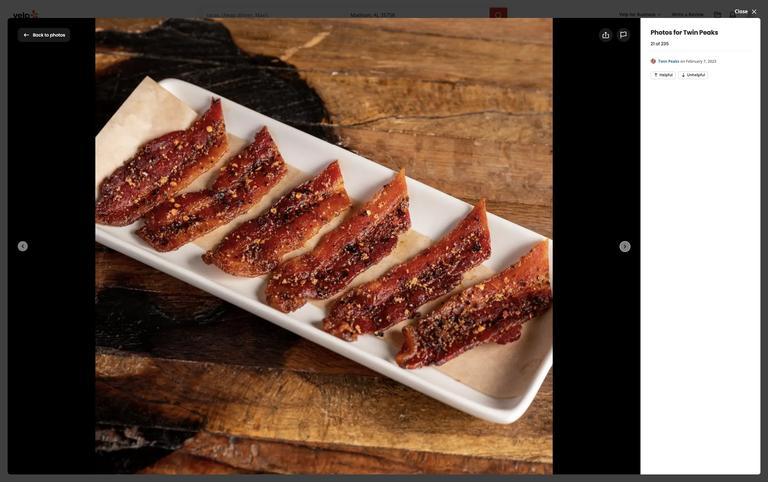 Task type: describe. For each thing, give the bounding box(es) containing it.
the
[[249, 313, 256, 319]]

steven l. image
[[204, 290, 223, 309]]

),
[[291, 313, 294, 319]]

16 helpful v2 image
[[654, 73, 659, 78]]

for right to
[[50, 29, 62, 41]]

claimed
[[210, 145, 230, 152]]

back to photos
[[33, 32, 65, 38]]

review inside user actions element
[[689, 12, 704, 18]]

2 photo of twin peaks - huntsville, al, us. image from the left
[[146, 41, 281, 176]]

wed
[[313, 424, 324, 431]]

24 pencil v2 image inside suggest an edit button
[[484, 313, 491, 321]]

35806 inside get directions 5901 university dr huntsville, al 35806
[[455, 293, 469, 300]]

all
[[520, 152, 526, 159]]

hours
[[308, 157, 319, 162]]

24 chevron down v2 image for restaurants
[[232, 27, 239, 35]]

previous image
[[90, 104, 97, 111]]

get directions
[[263, 459, 298, 466]]

arion m. image
[[204, 313, 223, 332]]

11:00 for sun
[[333, 464, 346, 471]]

open for open now
[[413, 413, 427, 420]]

4 photo of twin peaks - huntsville, al, us. image from the left
[[419, 41, 553, 176]]

open 11:00 am - 12:00 am (next day)
[[204, 156, 294, 163]]

11:00 am - 12:00 am (next day) for wed
[[333, 424, 408, 431]]

1 horizontal spatial 2
[[400, 290, 403, 296]]

for inside try our scratch menu made for mvps!
[[542, 194, 549, 201]]

outside (1)
[[188, 52, 214, 59]]

twin down write a review link at the right top of the page
[[684, 28, 698, 37]]

2 , from the left
[[324, 145, 325, 152]]

1 american from the left
[[284, 145, 308, 152]]

unhelpful
[[687, 72, 705, 78]]

see for see all 235 photos
[[509, 152, 519, 159]]

mashed
[[295, 313, 311, 319]]

see hours link
[[298, 156, 322, 163]]

menu for menu (6)
[[156, 52, 170, 59]]

12:00 for sun
[[360, 464, 373, 471]]

manner
[[396, 336, 414, 342]]

(24)
[[137, 52, 146, 59]]

directions
[[273, 459, 298, 466]]

tab list containing drink (55)
[[18, 52, 219, 65]]

mvps!
[[470, 202, 486, 209]]

outside
[[188, 52, 207, 59]]

that
[[294, 290, 303, 296]]

(next for thu
[[383, 434, 397, 441]]

wore
[[252, 290, 263, 296]]

add for add photos
[[610, 31, 620, 38]]

- for wed
[[357, 424, 359, 431]]

24 flag v2 image
[[620, 31, 628, 39]]

$$
[[238, 145, 244, 152]]

in 2 reviews button for " our server wore a name badge that said haley and she was from princeton, nj. " in 2 reviews
[[394, 290, 421, 296]]

february
[[686, 59, 703, 64]]

5901 inside get directions 5901 university dr huntsville, al 35806
[[455, 285, 466, 292]]

0 horizontal spatial 2
[[265, 319, 268, 325]]

of
[[656, 41, 660, 47]]

11:00 for tue
[[333, 413, 346, 420]]

dr inside get directions 5901 university dr huntsville, al 35806
[[494, 285, 500, 292]]

12:00 for mon
[[360, 403, 373, 410]]

2 horizontal spatial photos
[[621, 31, 638, 38]]

add photos link
[[594, 28, 644, 42]]

16 chevron down v2 image
[[657, 12, 662, 17]]

0 vertical spatial "
[[393, 290, 394, 296]]

" for " i ordered the salmon ( top tier
[[228, 313, 229, 319]]

12:00 for thu
[[360, 434, 373, 441]]

share
[[326, 192, 341, 199]]

map image
[[204, 401, 303, 448]]

name
[[267, 290, 279, 296]]

11:00 am - 12:00 am (next day) for thu
[[333, 434, 408, 441]]

peaks down projects image
[[700, 28, 719, 37]]

in inside "in 4 reviews"
[[418, 336, 422, 342]]

al inside '5901 university dr huntsville, al 35806'
[[226, 462, 231, 468]]

24 external link v2 image
[[552, 241, 560, 249]]

location
[[204, 384, 230, 393]]

open now
[[413, 413, 438, 420]]

(1)
[[208, 52, 214, 59]]

0 horizontal spatial review
[[204, 274, 226, 283]]

restaurants
[[206, 28, 230, 34]]

now
[[428, 413, 438, 420]]

yelp
[[620, 12, 629, 18]]

menu element
[[193, 213, 439, 253]]

get directions 5901 university dr huntsville, al 35806
[[455, 278, 534, 300]]

(new)
[[309, 145, 324, 152]]

know
[[364, 313, 378, 319]]

an inside location & hours element
[[412, 385, 418, 392]]

al inside get directions 5901 university dr huntsville, al 35806
[[528, 285, 534, 292]]

2 vertical spatial and
[[341, 336, 348, 342]]

twin peaks on february 7, 2023
[[659, 59, 717, 64]]

0 vertical spatial and
[[327, 290, 335, 296]]

twinpeaksrestaurant.com link
[[455, 242, 521, 249]]

try our scratch menu made for mvps!
[[470, 194, 549, 209]]

in right came on the left bottom of the page
[[373, 336, 376, 342]]

top tier button
[[275, 313, 291, 319]]

tue
[[313, 413, 322, 420]]

open for open 11:00 am - 12:00 am (next day)
[[204, 156, 217, 163]]

a right wore
[[264, 290, 266, 296]]

2 get directions link from the top
[[455, 278, 491, 285]]

full menu
[[279, 243, 303, 250]]

service,
[[285, 336, 301, 342]]

salmon
[[257, 313, 272, 319]]

sports bars link
[[252, 145, 281, 152]]

hours
[[238, 384, 256, 393]]

0 horizontal spatial photos
[[18, 29, 48, 41]]

peaks up drink (55)
[[87, 29, 113, 41]]

0 vertical spatial reviews
[[404, 290, 421, 296]]

business categories element
[[201, 23, 756, 41]]

next photo image
[[622, 243, 629, 251]]

menu inside try our scratch menu made for mvps!
[[510, 194, 525, 201]]

write a review link
[[670, 9, 707, 20]]

timely
[[381, 336, 395, 342]]

day) for sat
[[395, 454, 406, 461]]

user actions element
[[615, 8, 765, 47]]

(next for sun
[[383, 464, 397, 471]]

(55)
[[102, 52, 111, 59]]

see all 235 photos link
[[499, 148, 565, 163]]

24 save outline v2 image
[[354, 192, 362, 199]]

- for tue
[[357, 413, 359, 420]]

2.9 star rating image
[[204, 130, 259, 140]]

(next for mon
[[383, 403, 397, 410]]

menu for full menu
[[288, 243, 303, 250]]

4
[[423, 336, 426, 342]]

a inside write a review link
[[685, 12, 688, 18]]

" for " she provided us with great service, drinks, appetizers, and food came in a timely manner . "
[[228, 336, 229, 342]]

share button
[[311, 189, 346, 202]]

day) for fri
[[395, 444, 406, 451]]

see all 235 photos
[[509, 152, 554, 159]]

more
[[345, 28, 356, 34]]

inside (24)
[[121, 52, 146, 59]]

scratch
[[489, 194, 509, 201]]

(traditional)
[[352, 145, 383, 152]]

save button
[[349, 189, 382, 202]]

1 get directions link from the top
[[455, 212, 560, 226]]

1:00 for sat
[[360, 454, 370, 461]]

bars
[[270, 145, 281, 152]]

(6)
[[172, 52, 178, 59]]

mon
[[313, 403, 324, 410]]

thu
[[313, 434, 322, 441]]

517-
[[468, 260, 478, 267]]

more link
[[340, 23, 370, 41]]

(next for fri
[[381, 444, 394, 451]]

16 claim filled v2 image
[[204, 146, 209, 151]]

yelp for business button
[[617, 9, 665, 20]]

timely manner button
[[381, 336, 414, 342]]

11:00 for wed
[[333, 424, 346, 431]]

auto
[[299, 28, 309, 34]]

sat
[[313, 454, 321, 461]]

- for thu
[[357, 434, 359, 441]]

11:00 am - 1:00 am (next day) for fri
[[333, 444, 406, 451]]

twin peaks
[[204, 108, 289, 129]]

in 2 reviews button for " i ordered the salmon ( top tier
[[259, 319, 285, 325]]

- for fri
[[357, 444, 359, 451]]

huntsville, inside get directions 5901 university dr huntsville, al 35806
[[501, 285, 527, 292]]

2 vertical spatial "
[[415, 336, 417, 342]]

directions for get directions
[[500, 215, 525, 222]]

unhelpful button
[[679, 72, 708, 79]]

day) for thu
[[398, 434, 408, 441]]

7306
[[478, 260, 490, 267]]

services for home services
[[263, 28, 280, 34]]

24 share v2 image
[[316, 192, 324, 199]]

badge
[[280, 290, 293, 296]]

11:00 am - 12:00 am (next day) for tue
[[333, 413, 408, 420]]

server
[[238, 290, 251, 296]]

in 4 reviews
[[228, 336, 426, 348]]

to
[[45, 32, 49, 38]]

search image
[[495, 12, 502, 19]]

suggest an edit inside button
[[494, 314, 531, 321]]

write a review
[[219, 192, 254, 199]]

services for auto services
[[310, 28, 326, 34]]

35806 inside '5901 university dr huntsville, al 35806'
[[232, 462, 245, 468]]

home services link
[[244, 23, 294, 41]]

there
[[379, 313, 393, 319]]

11:00 am - 1:00 am (next day) for sat
[[333, 454, 406, 461]]

photo
[[288, 192, 303, 199]]

235 for all
[[527, 152, 536, 159]]

5901 university dr link
[[204, 455, 244, 461]]

see hours
[[301, 157, 319, 162]]

day) for tue
[[398, 413, 408, 420]]

24 pencil v2 image inside location & hours element
[[432, 384, 439, 392]]



Task type: locate. For each thing, give the bounding box(es) containing it.
day) for sun
[[398, 464, 408, 471]]

(yes
[[352, 313, 361, 319]]

1 vertical spatial al
[[226, 462, 231, 468]]

0 vertical spatial directions
[[500, 215, 525, 222]]

12:00
[[246, 156, 259, 163], [360, 403, 373, 410], [360, 413, 373, 420], [360, 424, 373, 431], [360, 434, 373, 441], [360, 464, 373, 471]]

0 vertical spatial edit
[[521, 314, 531, 321]]

great
[[273, 336, 284, 342]]

1:00 for fri
[[360, 444, 370, 451]]

review highlights
[[204, 274, 259, 283]]

home services
[[249, 28, 280, 34]]

directions for get directions 5901 university dr huntsville, al 35806
[[465, 278, 491, 285]]

" left ordered
[[228, 313, 229, 319]]

1 horizontal spatial university
[[468, 285, 492, 292]]

and inside ), mashed potatoes, and fries (yes i know there was no vegetables...
[[333, 313, 341, 319]]

suggest
[[494, 314, 513, 321], [391, 385, 410, 392]]

twin peaks link
[[659, 59, 681, 64]]

huntsville, down 5901 university dr link
[[204, 462, 225, 468]]

5 11:00 am - 12:00 am (next day) from the top
[[333, 464, 408, 471]]

0 vertical spatial get directions link
[[455, 212, 560, 226]]

11:00 for thu
[[333, 434, 346, 441]]

24 chevron down v2 image for auto services
[[328, 27, 335, 35]]

sports
[[252, 145, 268, 152]]

helpful
[[660, 72, 673, 78]]

in 4 reviews button
[[228, 336, 426, 348]]

in 2 reviews button down (
[[259, 319, 285, 325]]

1 vertical spatial an
[[412, 385, 418, 392]]

1 11:00 am - 12:00 am (next day) from the top
[[333, 403, 408, 410]]

an inside button
[[514, 314, 520, 321]]

1 horizontal spatial see
[[509, 152, 519, 159]]

2 vertical spatial reviews
[[228, 342, 244, 348]]

for right yelp
[[630, 12, 636, 18]]

suggest an edit inside location & hours element
[[391, 385, 429, 392]]

" left 4
[[415, 336, 417, 342]]

Search photos text field
[[648, 29, 751, 41]]

3 24 chevron down v2 image from the left
[[328, 27, 335, 35]]

back
[[33, 32, 43, 38]]

5901 inside '5901 university dr huntsville, al 35806'
[[204, 455, 214, 461]]

2 i from the left
[[362, 313, 363, 319]]

appetizers,
[[317, 336, 339, 342]]

drink (55)
[[87, 52, 111, 59]]

and left she
[[327, 290, 335, 296]]

a left review on the top of the page
[[233, 192, 236, 199]]

3 photo of twin peaks - huntsville, al, us. image from the left
[[281, 41, 419, 176]]

1 vertical spatial 35806
[[232, 462, 245, 468]]

0 horizontal spatial ,
[[281, 145, 282, 152]]

get directions link
[[455, 212, 560, 226], [455, 278, 491, 285]]

peaks up 2.9
[[243, 108, 289, 129]]

0 vertical spatial 35806
[[455, 293, 469, 300]]

write for write a review
[[219, 192, 232, 199]]

services right "home"
[[263, 28, 280, 34]]

fri
[[313, 444, 319, 451]]

2 11:00 am - 1:00 am (next day) from the top
[[333, 454, 406, 461]]

for down write a review link at the right top of the page
[[674, 28, 682, 37]]

None search field
[[202, 8, 509, 23]]

university inside get directions 5901 university dr huntsville, al 35806
[[468, 285, 492, 292]]

0 vertical spatial 2
[[400, 290, 403, 296]]

see left all
[[509, 152, 519, 159]]

- for sun
[[357, 464, 359, 471]]

12:00 for wed
[[360, 424, 373, 431]]

" down review highlights
[[228, 290, 229, 296]]

region inside review highlights element
[[199, 290, 444, 355]]

0 vertical spatial huntsville,
[[501, 285, 527, 292]]

dr
[[494, 285, 500, 292], [239, 455, 244, 461]]

235 right the of
[[661, 41, 669, 47]]

3 " from the top
[[228, 336, 229, 342]]

2 horizontal spatial reviews
[[404, 290, 421, 296]]

1 1:00 from the top
[[360, 444, 370, 451]]

1 vertical spatial add
[[277, 192, 287, 199]]

get directions link
[[258, 455, 303, 469]]

2 vertical spatial "
[[228, 336, 229, 342]]

1 horizontal spatial get
[[455, 278, 464, 285]]

suggest inside location & hours element
[[391, 385, 410, 392]]

tier
[[283, 313, 291, 319]]

24 chevron down v2 image inside the home services link
[[281, 27, 289, 35]]

0 vertical spatial 11:00 am - 1:00 am (next day)
[[333, 444, 406, 451]]

4 24 chevron down v2 image from the left
[[358, 27, 365, 35]]

get for get directions 5901 university dr huntsville, al 35806
[[455, 278, 464, 285]]

11:00
[[219, 156, 232, 163], [333, 403, 346, 410], [333, 413, 346, 420], [333, 424, 346, 431], [333, 434, 346, 441], [333, 444, 346, 451], [333, 454, 346, 461], [333, 464, 346, 471]]

peaks left on at the right
[[669, 59, 680, 64]]

get left directions
[[263, 459, 272, 466]]

11:00 right wed
[[333, 424, 346, 431]]

2 american from the left
[[327, 145, 351, 152]]

1 vertical spatial "
[[257, 319, 259, 325]]

0 vertical spatial 235
[[661, 41, 669, 47]]

and left "food"
[[341, 336, 348, 342]]

i right (yes
[[362, 313, 363, 319]]

24 star v2 image
[[209, 192, 216, 199]]

al left 24 directions v2 image at the right bottom
[[528, 285, 534, 292]]

was
[[394, 313, 403, 319]]

menu for website menu
[[238, 243, 253, 250]]

1 horizontal spatial huntsville,
[[501, 285, 527, 292]]

1 vertical spatial suggest an edit
[[391, 385, 429, 392]]

0 horizontal spatial 35806
[[232, 462, 245, 468]]

fries
[[342, 313, 351, 319]]

1 horizontal spatial 5901
[[455, 285, 466, 292]]

edit inside location & hours element
[[419, 385, 429, 392]]

1 vertical spatial 2
[[265, 319, 268, 325]]

2 down salmon
[[265, 319, 268, 325]]

0 horizontal spatial reviews
[[228, 342, 244, 348]]

write for write a review
[[672, 12, 684, 18]]

get directions link down try our scratch menu made for mvps!
[[455, 212, 560, 226]]

top
[[275, 313, 282, 319]]

0 horizontal spatial "
[[257, 319, 259, 325]]

1 horizontal spatial reviews
[[269, 319, 285, 325]]

- for sat
[[357, 454, 359, 461]]

with
[[263, 336, 272, 342]]

11:00 right the tue
[[333, 413, 346, 420]]

0 vertical spatial university
[[468, 285, 492, 292]]

"
[[393, 290, 394, 296], [257, 319, 259, 325], [415, 336, 417, 342]]

24 chevron down v2 image right more
[[358, 27, 365, 35]]

photos right to
[[50, 32, 65, 38]]

1 vertical spatial reviews
[[269, 319, 285, 325]]

reviews right nj.
[[404, 290, 421, 296]]

restaurants link
[[201, 23, 244, 41]]

0 vertical spatial add
[[610, 31, 620, 38]]

24 chevron down v2 image right auto services
[[328, 27, 335, 35]]

0 horizontal spatial services
[[263, 28, 280, 34]]

website menu
[[217, 243, 253, 250]]

21 of 235
[[651, 41, 669, 47]]

1 " from the top
[[228, 290, 229, 296]]

1 horizontal spatial 35806
[[455, 293, 469, 300]]

edit inside button
[[521, 314, 531, 321]]

0 horizontal spatial in 2 reviews button
[[259, 319, 285, 325]]

" down '" i ordered the salmon ( top tier'
[[257, 319, 259, 325]]

24 phone v2 image
[[552, 259, 560, 267]]

11:00 am - 12:00 am (next day) for mon
[[333, 403, 408, 410]]

1 vertical spatial review
[[204, 274, 226, 283]]

was
[[344, 290, 352, 296]]

5901 university dr huntsville, al 35806
[[204, 455, 245, 468]]

24 chevron down v2 image left the auto
[[281, 27, 289, 35]]

235 for of
[[661, 41, 669, 47]]

0 vertical spatial get
[[490, 215, 499, 222]]

24 share v2 image
[[602, 31, 610, 39]]

see left hours
[[301, 157, 307, 162]]

16 nothelpful v2 image
[[681, 73, 686, 78]]

(256)
[[455, 260, 467, 267]]

2023
[[708, 59, 717, 64]]

haley button
[[313, 290, 326, 296]]

photos right all
[[537, 152, 554, 159]]

235 right all
[[527, 152, 536, 159]]

2 vertical spatial get
[[263, 459, 272, 466]]

open left now
[[413, 413, 427, 420]]

0 horizontal spatial huntsville,
[[204, 462, 225, 468]]

0 horizontal spatial get
[[263, 459, 272, 466]]

menu (6)
[[156, 52, 178, 59]]

1:00
[[360, 444, 370, 451], [360, 454, 370, 461]]

1 horizontal spatial add
[[610, 31, 620, 38]]

review up search photos text field
[[689, 12, 704, 18]]

directions
[[500, 215, 525, 222], [465, 278, 491, 285]]

1 horizontal spatial i
[[362, 313, 363, 319]]

2 right nj.
[[400, 290, 403, 296]]

24 add photo v2 image
[[599, 31, 607, 39]]

haley
[[313, 290, 326, 296]]

11:00 for sat
[[333, 454, 346, 461]]

0 vertical spatial 1:00
[[360, 444, 370, 451]]

in left 4
[[418, 336, 422, 342]]

suggest an edit button
[[455, 310, 560, 324]]

see for see hours
[[301, 157, 307, 162]]

1 horizontal spatial photos for twin peaks
[[651, 28, 719, 37]]

24 chevron down v2 image inside auto services link
[[328, 27, 335, 35]]

she
[[229, 336, 237, 342]]

directions inside get directions 5901 university dr huntsville, al 35806
[[465, 278, 491, 285]]

1 horizontal spatial directions
[[500, 215, 525, 222]]

write right 24 star v2 icon
[[219, 192, 232, 199]]

1 horizontal spatial in 2 reviews button
[[394, 290, 421, 296]]

11:00 right 'sat'
[[333, 454, 346, 461]]

open inside location & hours element
[[413, 413, 427, 420]]

5901
[[455, 285, 466, 292], [204, 455, 214, 461]]

trevor h. image
[[204, 336, 223, 355]]

2.9
[[263, 131, 270, 138]]

from
[[354, 290, 364, 296]]

1 services from the left
[[263, 28, 280, 34]]

0 horizontal spatial university
[[215, 455, 238, 461]]

1 vertical spatial in 2 reviews button
[[259, 319, 285, 325]]

0 vertical spatial write
[[672, 12, 684, 18]]

24 close v2 image
[[751, 8, 758, 15]]

twinpeaksrestaurant.com
[[455, 242, 521, 249]]

2 services from the left
[[310, 28, 326, 34]]

" right trevor h. image
[[228, 336, 229, 342]]

open down 16 claim filled v2 icon
[[204, 156, 217, 163]]

0 vertical spatial dr
[[494, 285, 500, 292]]

2
[[400, 290, 403, 296], [265, 319, 268, 325]]

american right (new)
[[327, 145, 351, 152]]

i inside ), mashed potatoes, and fries (yes i know there was no vegetables...
[[362, 313, 363, 319]]

(next for tue
[[383, 413, 397, 420]]

photos inside button
[[50, 32, 65, 38]]

1 vertical spatial directions
[[465, 278, 491, 285]]

0 horizontal spatial dr
[[239, 455, 244, 461]]

0 vertical spatial 24 pencil v2 image
[[484, 313, 491, 321]]

11:00 down claimed
[[219, 156, 232, 163]]

menu right website
[[238, 243, 253, 250]]

1 horizontal spatial review
[[689, 12, 704, 18]]

1 horizontal spatial "
[[393, 290, 394, 296]]

location & hours element
[[193, 374, 454, 471]]

0 horizontal spatial add
[[277, 192, 287, 199]]

university inside '5901 university dr huntsville, al 35806'
[[215, 455, 238, 461]]

and left fries
[[333, 313, 341, 319]]

add for add photo
[[277, 192, 287, 199]]

al down 5901 university dr link
[[226, 462, 231, 468]]

write inside user actions element
[[672, 12, 684, 18]]

american down reviews)
[[284, 145, 308, 152]]

0 horizontal spatial menu
[[156, 52, 170, 59]]

dr inside '5901 university dr huntsville, al 35806'
[[239, 455, 244, 461]]

24 chevron down v2 image right restaurants
[[232, 27, 239, 35]]

1 vertical spatial 11:00 am - 1:00 am (next day)
[[333, 454, 406, 461]]

directions down 517-
[[465, 278, 491, 285]]

get for get directions
[[263, 459, 272, 466]]

1 vertical spatial 24 pencil v2 image
[[432, 384, 439, 392]]

1 , from the left
[[281, 145, 282, 152]]

2 " from the top
[[228, 313, 229, 319]]

11:00 right fri
[[333, 444, 346, 451]]

24 pencil v2 image
[[484, 313, 491, 321], [432, 384, 439, 392]]

region containing "
[[199, 290, 444, 355]]

0 horizontal spatial suggest
[[391, 385, 410, 392]]

1 horizontal spatial al
[[528, 285, 534, 292]]

came
[[360, 336, 371, 342]]

" right princeton,
[[393, 290, 394, 296]]

menu left made
[[510, 194, 525, 201]]

for inside button
[[630, 12, 636, 18]]

1 photo of twin peaks - huntsville, al, us. image from the left
[[12, 41, 146, 176]]

photos for twin peaks
[[651, 28, 719, 37], [18, 29, 113, 41]]

1 vertical spatial and
[[333, 313, 341, 319]]

she
[[336, 290, 343, 296]]

add photos
[[610, 31, 638, 38]]

website
[[217, 243, 237, 250]]

menu
[[510, 194, 525, 201], [238, 243, 253, 250], [288, 243, 303, 250]]

in down '" i ordered the salmon ( top tier'
[[260, 319, 264, 325]]

write a review link
[[204, 189, 259, 202]]

11:00 for mon
[[333, 403, 346, 410]]

reviews down top
[[269, 319, 285, 325]]

1 horizontal spatial suggest an edit
[[494, 314, 531, 321]]

get directions link down 517-
[[455, 278, 491, 285]]

1 vertical spatial suggest
[[391, 385, 410, 392]]

(next for wed
[[383, 424, 397, 431]]

1 vertical spatial 1:00
[[360, 454, 370, 461]]

review highlights element
[[193, 263, 444, 364]]

24 camera v2 image
[[267, 192, 274, 199]]

0 vertical spatial suggest
[[494, 314, 513, 321]]

previous photo image
[[19, 243, 27, 250]]

1 11:00 am - 1:00 am (next day) from the top
[[333, 444, 406, 451]]

a up search photos text field
[[685, 12, 688, 18]]

1 horizontal spatial suggest
[[494, 314, 513, 321]]

amenities and more element
[[204, 481, 439, 483]]

0 horizontal spatial an
[[412, 385, 418, 392]]

7,
[[704, 59, 707, 64]]

11:00 right the mon
[[333, 403, 346, 410]]

for right made
[[542, 194, 549, 201]]

1 horizontal spatial 24 pencil v2 image
[[484, 313, 491, 321]]

1 i from the left
[[229, 313, 230, 319]]

-
[[243, 156, 245, 163], [357, 403, 359, 410], [357, 413, 359, 420], [357, 424, 359, 431], [357, 434, 359, 441], [357, 444, 359, 451], [357, 454, 359, 461], [357, 464, 359, 471]]

i
[[229, 313, 230, 319], [362, 313, 363, 319]]

1 horizontal spatial edit
[[521, 314, 531, 321]]

huntsville, up suggest an edit button on the bottom right
[[501, 285, 527, 292]]

get down (256)
[[455, 278, 464, 285]]

(next for sat
[[381, 454, 394, 461]]

get inside get directions link
[[263, 459, 272, 466]]

3 11:00 am - 12:00 am (next day) from the top
[[333, 424, 408, 431]]

1 horizontal spatial photos
[[651, 28, 673, 37]]

get inside get directions 5901 university dr huntsville, al 35806
[[455, 278, 464, 285]]

11:00 am - 12:00 am (next day) for sun
[[333, 464, 408, 471]]

vegetables...
[[228, 319, 257, 325]]

write right 16 chevron down v2 icon
[[672, 12, 684, 18]]

get for get directions
[[490, 215, 499, 222]]

suggest inside button
[[494, 314, 513, 321]]

0 horizontal spatial edit
[[419, 385, 429, 392]]

11:00 for fri
[[333, 444, 346, 451]]

0 horizontal spatial photos
[[50, 32, 65, 38]]

region
[[199, 290, 444, 355]]

24 chevron down v2 image
[[232, 27, 239, 35], [281, 27, 289, 35], [328, 27, 335, 35], [358, 27, 365, 35]]

24 directions v2 image
[[552, 285, 560, 292]]

11:00 right "thu"
[[333, 434, 346, 441]]

1 horizontal spatial menu
[[288, 243, 303, 250]]

(134 reviews) link
[[271, 131, 303, 138]]

235
[[661, 41, 669, 47], [527, 152, 536, 159]]

auto services link
[[294, 23, 340, 41]]

reviews
[[404, 290, 421, 296], [269, 319, 285, 325], [228, 342, 244, 348]]

24 arrow left v2 image
[[23, 31, 30, 39]]

1 horizontal spatial write
[[672, 12, 684, 18]]

0 horizontal spatial i
[[229, 313, 230, 319]]

24 chevron down v2 image for home services
[[281, 27, 289, 35]]

- for mon
[[357, 403, 359, 410]]

11:00 am - 1:00 am (next day)
[[333, 444, 406, 451], [333, 454, 406, 461]]

reviews inside "in 4 reviews"
[[228, 342, 244, 348]]

24 chevron down v2 image inside the restaurants link
[[232, 27, 239, 35]]

24 chevron down v2 image for more
[[358, 27, 365, 35]]

2 1:00 from the top
[[360, 454, 370, 461]]

2 24 chevron down v2 image from the left
[[281, 27, 289, 35]]

24 pencil v2 image down get directions 5901 university dr huntsville, al 35806
[[484, 313, 491, 321]]

0 horizontal spatial open
[[204, 156, 217, 163]]

notifications image
[[729, 11, 737, 19]]

day) for wed
[[398, 424, 408, 431]]

sun
[[313, 464, 322, 471]]

4 11:00 am - 12:00 am (next day) from the top
[[333, 434, 408, 441]]

menu for menu
[[204, 223, 221, 232]]

get down scratch
[[490, 215, 499, 222]]

1 vertical spatial menu
[[204, 223, 221, 232]]

0 vertical spatial 5901
[[455, 285, 466, 292]]

services right the auto
[[310, 28, 326, 34]]

a inside write a review link
[[233, 192, 236, 199]]

0 vertical spatial menu
[[156, 52, 170, 59]]

&
[[232, 384, 237, 393]]

twin up helpful button
[[659, 59, 668, 64]]

0 horizontal spatial write
[[219, 192, 232, 199]]

0 horizontal spatial directions
[[465, 278, 491, 285]]

for
[[630, 12, 636, 18], [674, 28, 682, 37], [50, 29, 62, 41], [542, 194, 549, 201]]

5 photo of twin peaks - huntsville, al, us. image from the left
[[553, 41, 688, 176]]

projects image
[[714, 11, 722, 19]]

24 menu v2 image
[[268, 242, 276, 250]]

0 horizontal spatial 5901
[[204, 455, 214, 461]]

2 horizontal spatial get
[[490, 215, 499, 222]]

2 11:00 am - 12:00 am (next day) from the top
[[333, 413, 408, 420]]

review up 'steven l.' image
[[204, 274, 226, 283]]

1 vertical spatial get
[[455, 278, 464, 285]]

1 vertical spatial open
[[413, 413, 427, 420]]

1 vertical spatial huntsville,
[[204, 462, 225, 468]]

in right nj.
[[395, 290, 399, 296]]

add left 24 flag v2 icon
[[610, 31, 620, 38]]

photos down yelp
[[621, 31, 638, 38]]

0 horizontal spatial photos for twin peaks
[[18, 29, 113, 41]]

a left timely
[[378, 336, 380, 342]]

1 vertical spatial 5901
[[204, 455, 214, 461]]

huntsville, inside '5901 university dr huntsville, al 35806'
[[204, 462, 225, 468]]

twin up 2.9 star rating image
[[204, 108, 240, 129]]

" i ordered the salmon ( top tier
[[228, 313, 291, 319]]

in 2 reviews button right nj.
[[394, 290, 421, 296]]

write a review
[[672, 12, 704, 18]]

photos
[[621, 31, 638, 38], [50, 32, 65, 38], [537, 152, 554, 159]]

huntsville,
[[501, 285, 527, 292], [204, 462, 225, 468]]

twin right to
[[64, 29, 85, 41]]

i left ordered
[[229, 313, 230, 319]]

1 horizontal spatial american
[[327, 145, 351, 152]]

1 horizontal spatial photos
[[537, 152, 554, 159]]

16 external link v2 image
[[209, 244, 214, 249]]

open
[[204, 156, 217, 163], [413, 413, 427, 420]]

12:00 for tue
[[360, 413, 373, 420]]

suggest an edit
[[494, 314, 531, 321], [391, 385, 429, 392]]

menu up '16 external link v2' image on the left of page
[[204, 223, 221, 232]]

2 horizontal spatial "
[[415, 336, 417, 342]]

services
[[263, 28, 280, 34], [310, 28, 326, 34]]

day) for mon
[[398, 403, 408, 410]]

american
[[284, 145, 308, 152], [327, 145, 351, 152]]

directions down try our scratch menu made for mvps!
[[500, 215, 525, 222]]

0 horizontal spatial suggest an edit
[[391, 385, 429, 392]]

add right 24 camera v2 image
[[277, 192, 287, 199]]

0 horizontal spatial 24 pencil v2 image
[[432, 384, 439, 392]]

menu left the (6)
[[156, 52, 170, 59]]

2.9 (134 reviews)
[[263, 131, 303, 138]]

menu right full
[[288, 243, 303, 250]]

(134
[[271, 131, 282, 138]]

24 pencil v2 image up now
[[432, 384, 439, 392]]

1 24 chevron down v2 image from the left
[[232, 27, 239, 35]]

24 chevron down v2 image inside more link
[[358, 27, 365, 35]]

1 horizontal spatial dr
[[494, 285, 500, 292]]

tab list
[[18, 52, 219, 65]]

0 vertical spatial in 2 reviews button
[[394, 290, 421, 296]]

try
[[470, 194, 478, 201]]

11:00 right sun
[[333, 464, 346, 471]]

reviews down 'she'
[[228, 342, 244, 348]]

photo of twin peaks - huntsville, al, us. image
[[12, 41, 146, 176], [146, 41, 281, 176], [281, 41, 419, 176], [419, 41, 553, 176], [553, 41, 688, 176]]

" for " our server wore a name badge that said haley and she was from princeton, nj. " in 2 reviews
[[228, 290, 229, 296]]



Task type: vqa. For each thing, say whether or not it's contained in the screenshot.


